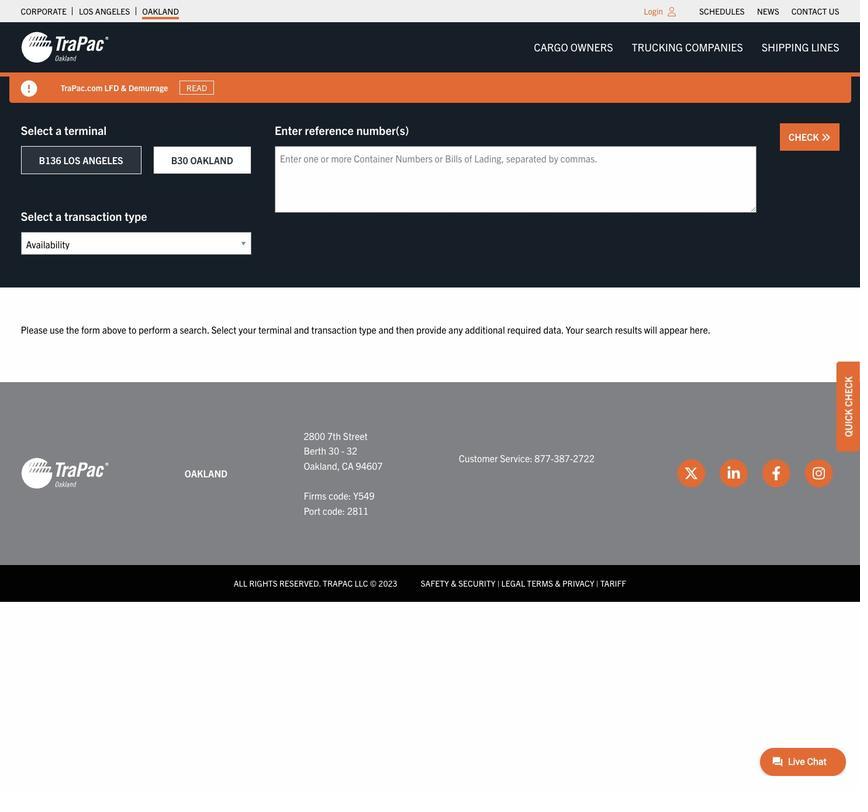 Task type: vqa. For each thing, say whether or not it's contained in the screenshot.
terminal to the top
yes



Task type: describe. For each thing, give the bounding box(es) containing it.
oakland link
[[142, 3, 179, 19]]

los angeles
[[79, 6, 130, 16]]

check button
[[780, 123, 840, 151]]

to
[[129, 324, 136, 336]]

any
[[449, 324, 463, 336]]

legal
[[502, 579, 525, 589]]

b136 los angeles
[[39, 154, 123, 166]]

please
[[21, 324, 48, 336]]

0 horizontal spatial &
[[121, 82, 127, 93]]

service:
[[500, 453, 533, 464]]

here.
[[690, 324, 711, 336]]

7th
[[328, 430, 341, 442]]

b136
[[39, 154, 61, 166]]

your
[[239, 324, 256, 336]]

32
[[347, 445, 358, 457]]

2023
[[379, 579, 398, 589]]

1 horizontal spatial type
[[359, 324, 377, 336]]

number(s)
[[357, 123, 409, 137]]

read link
[[180, 81, 214, 95]]

reserved.
[[279, 579, 321, 589]]

required
[[507, 324, 541, 336]]

cargo
[[534, 40, 568, 54]]

quick check
[[843, 377, 855, 437]]

0 horizontal spatial terminal
[[64, 123, 107, 137]]

owners
[[571, 40, 613, 54]]

terms
[[527, 579, 553, 589]]

1 and from the left
[[294, 324, 309, 336]]

login
[[644, 6, 663, 16]]

2811
[[347, 505, 369, 517]]

cargo owners
[[534, 40, 613, 54]]

safety & security | legal terms & privacy | tariff
[[421, 579, 627, 589]]

perform
[[139, 324, 171, 336]]

1 | from the left
[[498, 579, 500, 589]]

1 vertical spatial transaction
[[311, 324, 357, 336]]

trucking companies link
[[623, 36, 753, 59]]

b30
[[171, 154, 188, 166]]

94607
[[356, 460, 383, 472]]

1 vertical spatial code:
[[323, 505, 345, 517]]

los inside los angeles link
[[79, 6, 93, 16]]

2 oakland image from the top
[[21, 458, 109, 490]]

1 vertical spatial terminal
[[259, 324, 292, 336]]

results
[[615, 324, 642, 336]]

schedules
[[700, 6, 745, 16]]

menu bar inside banner
[[525, 36, 849, 59]]

a for terminal
[[56, 123, 62, 137]]

2 vertical spatial a
[[173, 324, 178, 336]]

trucking
[[632, 40, 683, 54]]

customer
[[459, 453, 498, 464]]

ca
[[342, 460, 354, 472]]

contact us
[[792, 6, 840, 16]]

privacy
[[563, 579, 595, 589]]

angeles inside los angeles link
[[95, 6, 130, 16]]

0 horizontal spatial solid image
[[21, 81, 37, 97]]

rights
[[249, 579, 278, 589]]

demurrage
[[129, 82, 168, 93]]

use
[[50, 324, 64, 336]]

1 vertical spatial oakland
[[190, 154, 233, 166]]

customer service: 877-387-2722
[[459, 453, 595, 464]]

companies
[[686, 40, 743, 54]]

search
[[586, 324, 613, 336]]

los angeles link
[[79, 3, 130, 19]]

schedules link
[[700, 3, 745, 19]]

contact
[[792, 6, 827, 16]]

light image
[[668, 7, 676, 16]]

your
[[566, 324, 584, 336]]

login link
[[644, 6, 663, 16]]

provide
[[417, 324, 447, 336]]

select a transaction type
[[21, 209, 147, 223]]

please use the form above to perform a search. select your terminal and transaction type and then provide any additional required data. your search results will appear here.
[[21, 324, 711, 336]]

solid image inside check button
[[822, 133, 831, 142]]

0 vertical spatial oakland
[[142, 6, 179, 16]]

safety & security link
[[421, 579, 496, 589]]

enter reference number(s)
[[275, 123, 409, 137]]

street
[[343, 430, 368, 442]]

quick
[[843, 409, 855, 437]]

berth
[[304, 445, 327, 457]]

30
[[329, 445, 339, 457]]

trapac
[[323, 579, 353, 589]]

0 horizontal spatial type
[[125, 209, 147, 223]]

check inside check button
[[789, 131, 822, 143]]

contact us link
[[792, 3, 840, 19]]

tariff link
[[601, 579, 627, 589]]

security
[[459, 579, 496, 589]]



Task type: locate. For each thing, give the bounding box(es) containing it.
0 horizontal spatial transaction
[[64, 209, 122, 223]]

1 horizontal spatial &
[[451, 579, 457, 589]]

all rights reserved. trapac llc © 2023
[[234, 579, 398, 589]]

shipping
[[762, 40, 809, 54]]

banner
[[0, 22, 861, 103]]

llc
[[355, 579, 368, 589]]

search.
[[180, 324, 209, 336]]

0 vertical spatial a
[[56, 123, 62, 137]]

2800
[[304, 430, 325, 442]]

1 horizontal spatial terminal
[[259, 324, 292, 336]]

0 vertical spatial menu bar
[[694, 3, 846, 19]]

oakland,
[[304, 460, 340, 472]]

all
[[234, 579, 248, 589]]

a up b136 at the left top
[[56, 123, 62, 137]]

1 vertical spatial menu bar
[[525, 36, 849, 59]]

footer containing 2800 7th street
[[0, 382, 861, 602]]

Enter reference number(s) text field
[[275, 146, 757, 213]]

tariff
[[601, 579, 627, 589]]

2 and from the left
[[379, 324, 394, 336]]

angeles left the oakland link
[[95, 6, 130, 16]]

a down b136 at the left top
[[56, 209, 62, 223]]

los
[[79, 6, 93, 16], [63, 154, 80, 166]]

select up b136 at the left top
[[21, 123, 53, 137]]

1 horizontal spatial check
[[843, 377, 855, 407]]

387-
[[554, 453, 573, 464]]

news
[[757, 6, 780, 16]]

corporate link
[[21, 3, 67, 19]]

trapac.com lfd & demurrage
[[61, 82, 168, 93]]

0 vertical spatial angeles
[[95, 6, 130, 16]]

data.
[[544, 324, 564, 336]]

cargo owners link
[[525, 36, 623, 59]]

2 vertical spatial select
[[211, 324, 237, 336]]

1 oakland image from the top
[[21, 31, 109, 64]]

lfd
[[104, 82, 119, 93]]

& right safety
[[451, 579, 457, 589]]

select down b136 at the left top
[[21, 209, 53, 223]]

1 vertical spatial type
[[359, 324, 377, 336]]

menu bar up the shipping at the top of the page
[[694, 3, 846, 19]]

select for select a transaction type
[[21, 209, 53, 223]]

-
[[342, 445, 345, 457]]

code:
[[329, 490, 351, 502], [323, 505, 345, 517]]

code: right the port
[[323, 505, 345, 517]]

appear
[[660, 324, 688, 336]]

then
[[396, 324, 414, 336]]

type
[[125, 209, 147, 223], [359, 324, 377, 336]]

shipping lines link
[[753, 36, 849, 59]]

code: up 2811
[[329, 490, 351, 502]]

select left 'your'
[[211, 324, 237, 336]]

solid image
[[21, 81, 37, 97], [822, 133, 831, 142]]

oakland image
[[21, 31, 109, 64], [21, 458, 109, 490]]

0 vertical spatial los
[[79, 6, 93, 16]]

0 horizontal spatial and
[[294, 324, 309, 336]]

corporate
[[21, 6, 67, 16]]

0 vertical spatial oakland image
[[21, 31, 109, 64]]

1 horizontal spatial transaction
[[311, 324, 357, 336]]

1 vertical spatial los
[[63, 154, 80, 166]]

firms code:  y549 port code:  2811
[[304, 490, 375, 517]]

1 vertical spatial solid image
[[822, 133, 831, 142]]

angeles
[[95, 6, 130, 16], [83, 154, 123, 166]]

trucking companies
[[632, 40, 743, 54]]

and left then
[[379, 324, 394, 336]]

and right 'your'
[[294, 324, 309, 336]]

lines
[[812, 40, 840, 54]]

0 vertical spatial transaction
[[64, 209, 122, 223]]

terminal
[[64, 123, 107, 137], [259, 324, 292, 336]]

above
[[102, 324, 126, 336]]

select for select a terminal
[[21, 123, 53, 137]]

1 horizontal spatial and
[[379, 324, 394, 336]]

enter
[[275, 123, 302, 137]]

0 horizontal spatial |
[[498, 579, 500, 589]]

& right lfd
[[121, 82, 127, 93]]

1 vertical spatial select
[[21, 209, 53, 223]]

reference
[[305, 123, 354, 137]]

©
[[370, 579, 377, 589]]

los right b136 at the left top
[[63, 154, 80, 166]]

& right terms at the right bottom of page
[[555, 579, 561, 589]]

1 horizontal spatial solid image
[[822, 133, 831, 142]]

0 vertical spatial type
[[125, 209, 147, 223]]

shipping lines
[[762, 40, 840, 54]]

banner containing cargo owners
[[0, 22, 861, 103]]

2722
[[573, 453, 595, 464]]

los right corporate on the left of page
[[79, 6, 93, 16]]

y549
[[353, 490, 375, 502]]

a for transaction
[[56, 209, 62, 223]]

2 | from the left
[[597, 579, 599, 589]]

2 horizontal spatial &
[[555, 579, 561, 589]]

1 horizontal spatial |
[[597, 579, 599, 589]]

0 vertical spatial select
[[21, 123, 53, 137]]

1 vertical spatial angeles
[[83, 154, 123, 166]]

|
[[498, 579, 500, 589], [597, 579, 599, 589]]

1 vertical spatial oakland image
[[21, 458, 109, 490]]

legal terms & privacy link
[[502, 579, 595, 589]]

read
[[187, 82, 207, 93]]

form
[[81, 324, 100, 336]]

| left legal
[[498, 579, 500, 589]]

safety
[[421, 579, 449, 589]]

trapac.com
[[61, 82, 103, 93]]

will
[[644, 324, 658, 336]]

angeles down select a terminal
[[83, 154, 123, 166]]

port
[[304, 505, 321, 517]]

footer
[[0, 382, 861, 602]]

select
[[21, 123, 53, 137], [21, 209, 53, 223], [211, 324, 237, 336]]

0 vertical spatial solid image
[[21, 81, 37, 97]]

terminal up b136 los angeles
[[64, 123, 107, 137]]

b30 oakland
[[171, 154, 233, 166]]

firms
[[304, 490, 327, 502]]

0 vertical spatial code:
[[329, 490, 351, 502]]

the
[[66, 324, 79, 336]]

oakland image inside banner
[[21, 31, 109, 64]]

2800 7th street berth 30 - 32 oakland, ca 94607
[[304, 430, 383, 472]]

menu bar
[[694, 3, 846, 19], [525, 36, 849, 59]]

1 vertical spatial check
[[843, 377, 855, 407]]

us
[[829, 6, 840, 16]]

additional
[[465, 324, 505, 336]]

| left tariff
[[597, 579, 599, 589]]

menu bar containing schedules
[[694, 3, 846, 19]]

a left search. at the top left of the page
[[173, 324, 178, 336]]

quick check link
[[837, 362, 861, 452]]

1 vertical spatial a
[[56, 209, 62, 223]]

&
[[121, 82, 127, 93], [451, 579, 457, 589], [555, 579, 561, 589]]

0 horizontal spatial check
[[789, 131, 822, 143]]

terminal right 'your'
[[259, 324, 292, 336]]

menu bar down light icon at the top of page
[[525, 36, 849, 59]]

2 vertical spatial oakland
[[185, 468, 228, 479]]

menu bar containing cargo owners
[[525, 36, 849, 59]]

oakland
[[142, 6, 179, 16], [190, 154, 233, 166], [185, 468, 228, 479]]

select a terminal
[[21, 123, 107, 137]]

and
[[294, 324, 309, 336], [379, 324, 394, 336]]

877-
[[535, 453, 554, 464]]

transaction
[[64, 209, 122, 223], [311, 324, 357, 336]]

check inside quick check link
[[843, 377, 855, 407]]

0 vertical spatial terminal
[[64, 123, 107, 137]]

0 vertical spatial check
[[789, 131, 822, 143]]



